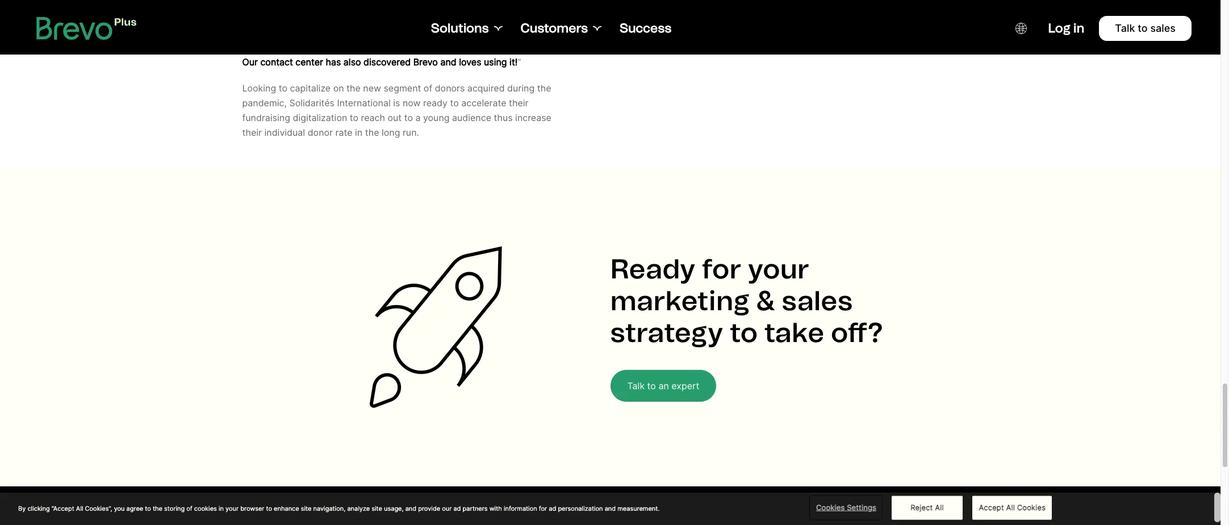 Task type: vqa. For each thing, say whether or not it's contained in the screenshot.
$12's See all features link
no



Task type: describe. For each thing, give the bounding box(es) containing it.
"accept
[[52, 504, 74, 512]]

customers link
[[521, 20, 602, 36]]

cookies settings button
[[811, 497, 882, 519]]

our
[[442, 504, 452, 512]]

them
[[416, 41, 438, 53]]

we
[[242, 41, 256, 53]]

1 cookies from the left
[[816, 503, 845, 512]]

"
[[518, 56, 521, 67]]

marketing
[[611, 284, 750, 317]]

the down solutions
[[451, 41, 465, 53]]

analyze
[[347, 504, 370, 512]]

and right usage,
[[405, 504, 417, 512]]

increase
[[515, 112, 552, 123]]

fundraising
[[242, 112, 290, 123]]

is inside "owing to the platform's ease-of-use, the additional features included in the enterprise plan, and the personal follow-ups, matilde is convinced she made the right choice with brevo."
[[471, 12, 478, 23]]

to inside talk to an expert link
[[648, 380, 656, 391]]

solutions
[[431, 20, 489, 36]]

strategy
[[611, 316, 723, 349]]

she
[[528, 12, 543, 23]]

on inside looking to capitalize on the new segment of donors acquired during the pandemic, solidarités international is now ready to accelerate their fundraising digitalization to reach out to a young audience thus increase their individual donor rate in the long run.
[[333, 82, 344, 94]]

and inside the quality is excellent for the price tag. we live on donations, so we have to use them in the most profitable way. our contact center has also discovered brevo and loves using it! "
[[441, 56, 457, 67]]

using
[[484, 56, 507, 67]]

the up live
[[269, 27, 283, 38]]

personalization
[[558, 504, 603, 512]]

the up customers
[[550, 0, 564, 8]]

is inside the quality is excellent for the price tag. we live on donations, so we have to use them in the most profitable way. our contact center has also discovered brevo and loves using it! "
[[443, 27, 450, 38]]

contact
[[260, 56, 293, 67]]

long
[[382, 127, 400, 138]]

customers
[[521, 20, 588, 36]]

2 cookies from the left
[[1017, 503, 1046, 512]]

reject
[[911, 503, 933, 512]]

talk to an expert
[[628, 380, 700, 391]]

discovered
[[364, 56, 411, 67]]

ready
[[423, 97, 448, 108]]

settings
[[847, 503, 877, 512]]

1 vertical spatial your
[[226, 504, 239, 512]]

button image
[[1016, 23, 1027, 34]]

accept all cookies
[[979, 503, 1046, 512]]

have
[[364, 41, 385, 53]]

by clicking "accept all cookies", you agree to the storing of cookies in your browser to enhance site navigation, analyze site usage, and provide our ad partners with information for ad personalization and measurement.
[[18, 504, 660, 512]]

brevo.
[[360, 27, 387, 38]]

the down reach
[[365, 127, 379, 138]]

center
[[296, 56, 323, 67]]

young
[[423, 112, 450, 123]]

off?
[[831, 316, 883, 349]]

included
[[501, 0, 538, 8]]

and left measurement.
[[605, 504, 616, 512]]

1 vertical spatial with
[[490, 504, 502, 512]]

so
[[336, 41, 346, 53]]

matilde
[[437, 12, 469, 23]]

platform's
[[300, 0, 342, 8]]

way.
[[535, 41, 555, 53]]

pandemic,
[[242, 97, 287, 108]]

of-
[[369, 0, 382, 8]]

for inside ready for your marketing & sales strategy to take off?
[[702, 252, 742, 285]]

sales inside ready for your marketing & sales strategy to take off?
[[782, 284, 853, 317]]

measurement.
[[618, 504, 660, 512]]

2 brevo image from the top
[[36, 514, 137, 525]]

1 horizontal spatial their
[[509, 97, 529, 108]]

the up follow-
[[402, 0, 416, 8]]

solidarités
[[289, 97, 335, 108]]

to inside the quality is excellent for the price tag. we live on donations, so we have to use them in the most profitable way. our contact center has also discovered brevo and loves using it! "
[[387, 41, 396, 53]]

owing
[[242, 0, 270, 8]]

ups,
[[416, 12, 435, 23]]

an
[[659, 380, 669, 391]]

reject all
[[911, 503, 944, 512]]

0 horizontal spatial of
[[186, 504, 192, 512]]

2 site from the left
[[372, 504, 382, 512]]

accept all cookies button
[[973, 496, 1052, 520]]

success link
[[620, 20, 672, 36]]

ready
[[611, 252, 696, 285]]

partners
[[463, 504, 488, 512]]

all for reject
[[935, 503, 944, 512]]

made
[[242, 27, 266, 38]]

audience
[[452, 112, 491, 123]]

it!
[[510, 56, 518, 67]]

enhance
[[274, 504, 299, 512]]

use
[[398, 41, 414, 53]]

the up profitable
[[508, 27, 522, 38]]

reach
[[361, 112, 385, 123]]

donors
[[435, 82, 465, 94]]

by
[[18, 504, 26, 512]]

agree
[[126, 504, 143, 512]]

most
[[467, 41, 489, 53]]

linkedin image
[[1053, 518, 1066, 525]]

log in link
[[1049, 20, 1085, 36]]

&
[[756, 284, 776, 317]]

new
[[363, 82, 381, 94]]

the
[[393, 27, 409, 38]]

sales inside talk to sales button
[[1151, 22, 1176, 34]]

take
[[765, 316, 825, 349]]

a
[[416, 112, 421, 123]]



Task type: locate. For each thing, give the bounding box(es) containing it.
enterprise
[[242, 12, 286, 23]]

0 horizontal spatial all
[[76, 504, 83, 512]]

1 horizontal spatial for
[[539, 504, 547, 512]]

1 horizontal spatial talk
[[1116, 22, 1136, 34]]

is down matilde
[[443, 27, 450, 38]]

run.
[[403, 127, 419, 138]]

1 horizontal spatial is
[[443, 27, 450, 38]]

usage,
[[384, 504, 404, 512]]

with inside "owing to the platform's ease-of-use, the additional features included in the enterprise plan, and the personal follow-ups, matilde is convinced she made the right choice with brevo."
[[339, 27, 357, 38]]

2 horizontal spatial for
[[702, 252, 742, 285]]

capitalize
[[290, 82, 331, 94]]

0 horizontal spatial your
[[226, 504, 239, 512]]

for left &
[[702, 252, 742, 285]]

plan,
[[289, 12, 309, 23]]

and down platform's
[[312, 12, 328, 23]]

provide
[[418, 504, 440, 512]]

0 horizontal spatial is
[[393, 97, 400, 108]]

with up so
[[339, 27, 357, 38]]

their
[[509, 97, 529, 108], [242, 127, 262, 138]]

also
[[344, 56, 361, 67]]

0 vertical spatial talk
[[1116, 22, 1136, 34]]

segment
[[384, 82, 421, 94]]

2 horizontal spatial is
[[471, 12, 478, 23]]

all inside reject all button
[[935, 503, 944, 512]]

navigation,
[[313, 504, 346, 512]]

the right "during"
[[537, 82, 551, 94]]

looking to capitalize on the new segment of donors acquired during the pandemic, solidarités international is now ready to accelerate their fundraising digitalization to reach out to a young audience thus increase their individual donor rate in the long run.
[[242, 82, 552, 138]]

browser
[[240, 504, 264, 512]]

talk inside button
[[1116, 22, 1136, 34]]

0 vertical spatial on
[[275, 41, 286, 53]]

in right rate
[[355, 127, 363, 138]]

talk to sales button
[[1098, 15, 1193, 42]]

all right "accept
[[76, 504, 83, 512]]

thus
[[494, 112, 513, 123]]

and left loves at the left of the page
[[441, 56, 457, 67]]

1 vertical spatial of
[[186, 504, 192, 512]]

1 horizontal spatial of
[[424, 82, 432, 94]]

donations,
[[289, 41, 334, 53]]

1 vertical spatial is
[[443, 27, 450, 38]]

excellent
[[452, 27, 491, 38]]

on inside the quality is excellent for the price tag. we live on donations, so we have to use them in the most profitable way. our contact center has also discovered brevo and loves using it! "
[[275, 41, 286, 53]]

to inside "owing to the platform's ease-of-use, the additional features included in the enterprise plan, and the personal follow-ups, matilde is convinced she made the right choice with brevo."
[[272, 0, 281, 8]]

out
[[388, 112, 402, 123]]

in right log
[[1074, 20, 1085, 36]]

0 horizontal spatial talk
[[628, 380, 645, 391]]

in inside looking to capitalize on the new segment of donors acquired during the pandemic, solidarités international is now ready to accelerate their fundraising digitalization to reach out to a young audience thus increase their individual donor rate in the long run.
[[355, 127, 363, 138]]

your
[[748, 252, 810, 285], [226, 504, 239, 512]]

of right the storing at the left of the page
[[186, 504, 192, 512]]

0 vertical spatial of
[[424, 82, 432, 94]]

1 brevo image from the top
[[36, 17, 137, 40]]

in up she
[[540, 0, 548, 8]]

1 horizontal spatial cookies
[[1017, 503, 1046, 512]]

ad
[[454, 504, 461, 512], [549, 504, 556, 512]]

you
[[114, 504, 125, 512]]

1 horizontal spatial on
[[333, 82, 344, 94]]

in
[[540, 0, 548, 8], [1074, 20, 1085, 36], [441, 41, 448, 53], [355, 127, 363, 138], [219, 504, 224, 512]]

all right accept
[[1007, 503, 1015, 512]]

individual
[[265, 127, 305, 138]]

0 horizontal spatial ad
[[454, 504, 461, 512]]

success
[[620, 20, 672, 36]]

for down "convinced"
[[493, 27, 505, 38]]

of
[[424, 82, 432, 94], [186, 504, 192, 512]]

all
[[935, 503, 944, 512], [1007, 503, 1015, 512], [76, 504, 83, 512]]

cookies up the twitter icon
[[1017, 503, 1046, 512]]

the left the storing at the left of the page
[[153, 504, 162, 512]]

is inside looking to capitalize on the new segment of donors acquired during the pandemic, solidarités international is now ready to accelerate their fundraising digitalization to reach out to a young audience thus increase their individual donor rate in the long run.
[[393, 97, 400, 108]]

ready for your marketing & sales strategy to take off?
[[611, 252, 883, 349]]

on
[[275, 41, 286, 53], [333, 82, 344, 94]]

1 vertical spatial talk
[[628, 380, 645, 391]]

0 vertical spatial their
[[509, 97, 529, 108]]

price
[[525, 27, 546, 38]]

of inside looking to capitalize on the new segment of donors acquired during the pandemic, solidarités international is now ready to accelerate their fundraising digitalization to reach out to a young audience thus increase their individual donor rate in the long run.
[[424, 82, 432, 94]]

and
[[312, 12, 328, 23], [441, 56, 457, 67], [405, 504, 417, 512], [605, 504, 616, 512]]

with
[[339, 27, 357, 38], [490, 504, 502, 512]]

their down fundraising
[[242, 127, 262, 138]]

0 horizontal spatial for
[[493, 27, 505, 38]]

1 horizontal spatial with
[[490, 504, 502, 512]]

expert
[[672, 380, 700, 391]]

1 vertical spatial their
[[242, 127, 262, 138]]

1 vertical spatial for
[[702, 252, 742, 285]]

cookies",
[[85, 504, 112, 512]]

on down has
[[333, 82, 344, 94]]

1 vertical spatial sales
[[782, 284, 853, 317]]

and inside "owing to the platform's ease-of-use, the additional features included in the enterprise plan, and the personal follow-ups, matilde is convinced she made the right choice with brevo."
[[312, 12, 328, 23]]

for right "information"
[[539, 504, 547, 512]]

information
[[504, 504, 537, 512]]

log in
[[1049, 20, 1085, 36]]

1 vertical spatial brevo image
[[36, 514, 137, 525]]

your inside ready for your marketing & sales strategy to take off?
[[748, 252, 810, 285]]

all right 'reject'
[[935, 503, 944, 512]]

ad right our
[[454, 504, 461, 512]]

all for accept
[[1007, 503, 1015, 512]]

cookies settings
[[816, 503, 877, 512]]

2 vertical spatial is
[[393, 97, 400, 108]]

site right enhance
[[301, 504, 312, 512]]

storing
[[164, 504, 185, 512]]

with right partners
[[490, 504, 502, 512]]

to inside ready for your marketing & sales strategy to take off?
[[730, 316, 758, 349]]

2 horizontal spatial all
[[1007, 503, 1015, 512]]

1 horizontal spatial site
[[372, 504, 382, 512]]

rate
[[336, 127, 353, 138]]

brevo image
[[36, 17, 137, 40], [36, 514, 137, 525]]

our
[[242, 56, 258, 67]]

in right them
[[441, 41, 448, 53]]

talk to an expert link
[[611, 370, 717, 402]]

acquired
[[468, 82, 505, 94]]

in inside the quality is excellent for the price tag. we live on donations, so we have to use them in the most profitable way. our contact center has also discovered brevo and loves using it! "
[[441, 41, 448, 53]]

cookies left settings
[[816, 503, 845, 512]]

1 ad from the left
[[454, 504, 461, 512]]

brevo
[[413, 56, 438, 67]]

solutions link
[[431, 20, 503, 36]]

right
[[285, 27, 305, 38]]

we
[[349, 41, 362, 53]]

talk for talk to sales
[[1116, 22, 1136, 34]]

1 horizontal spatial sales
[[1151, 22, 1176, 34]]

personal
[[347, 12, 384, 23]]

ad left personalization
[[549, 504, 556, 512]]

icn quote image
[[761, 518, 823, 525]]

their down "during"
[[509, 97, 529, 108]]

the down platform's
[[331, 12, 345, 23]]

on right live
[[275, 41, 286, 53]]

0 vertical spatial with
[[339, 27, 357, 38]]

the up international
[[347, 82, 361, 94]]

talk to sales
[[1116, 22, 1176, 34]]

0 horizontal spatial sales
[[782, 284, 853, 317]]

use,
[[382, 0, 399, 8]]

1 site from the left
[[301, 504, 312, 512]]

0 horizontal spatial on
[[275, 41, 286, 53]]

2 vertical spatial for
[[539, 504, 547, 512]]

quality
[[412, 27, 440, 38]]

the up the plan,
[[283, 0, 298, 8]]

2 ad from the left
[[549, 504, 556, 512]]

donor
[[308, 127, 333, 138]]

0 horizontal spatial with
[[339, 27, 357, 38]]

accelerate
[[461, 97, 507, 108]]

0 vertical spatial sales
[[1151, 22, 1176, 34]]

talk for talk to an expert
[[628, 380, 645, 391]]

for inside the quality is excellent for the price tag. we live on donations, so we have to use them in the most profitable way. our contact center has also discovered brevo and loves using it! "
[[493, 27, 505, 38]]

is down the features
[[471, 12, 478, 23]]

has
[[326, 56, 341, 67]]

in right cookies
[[219, 504, 224, 512]]

international
[[337, 97, 391, 108]]

1 horizontal spatial your
[[748, 252, 810, 285]]

0 vertical spatial is
[[471, 12, 478, 23]]

0 vertical spatial brevo image
[[36, 17, 137, 40]]

clicking
[[27, 504, 50, 512]]

0 horizontal spatial site
[[301, 504, 312, 512]]

profitable
[[491, 41, 533, 53]]

reject all button
[[892, 496, 963, 520]]

1 vertical spatial on
[[333, 82, 344, 94]]

owing to the platform's ease-of-use, the additional features included in the enterprise plan, and the personal follow-ups, matilde is convinced she made the right choice with brevo.
[[242, 0, 564, 38]]

0 horizontal spatial their
[[242, 127, 262, 138]]

convinced
[[481, 12, 525, 23]]

log
[[1049, 20, 1071, 36]]

to inside talk to sales button
[[1138, 22, 1148, 34]]

0 vertical spatial your
[[748, 252, 810, 285]]

during
[[507, 82, 535, 94]]

0 horizontal spatial cookies
[[816, 503, 845, 512]]

of up ready
[[424, 82, 432, 94]]

1 horizontal spatial ad
[[549, 504, 556, 512]]

in inside "owing to the platform's ease-of-use, the additional features included in the enterprise plan, and the personal follow-ups, matilde is convinced she made the right choice with brevo."
[[540, 0, 548, 8]]

ease-
[[344, 0, 369, 8]]

1 horizontal spatial all
[[935, 503, 944, 512]]

all inside accept all cookies button
[[1007, 503, 1015, 512]]

looking
[[242, 82, 276, 94]]

twitter image
[[1016, 518, 1030, 525]]

is up the out
[[393, 97, 400, 108]]

follow-
[[387, 12, 416, 23]]

features
[[463, 0, 499, 8]]

sales
[[1151, 22, 1176, 34], [782, 284, 853, 317]]

choice
[[308, 27, 336, 38]]

site
[[301, 504, 312, 512], [372, 504, 382, 512]]

live
[[258, 41, 273, 53]]

0 vertical spatial for
[[493, 27, 505, 38]]

site left usage,
[[372, 504, 382, 512]]



